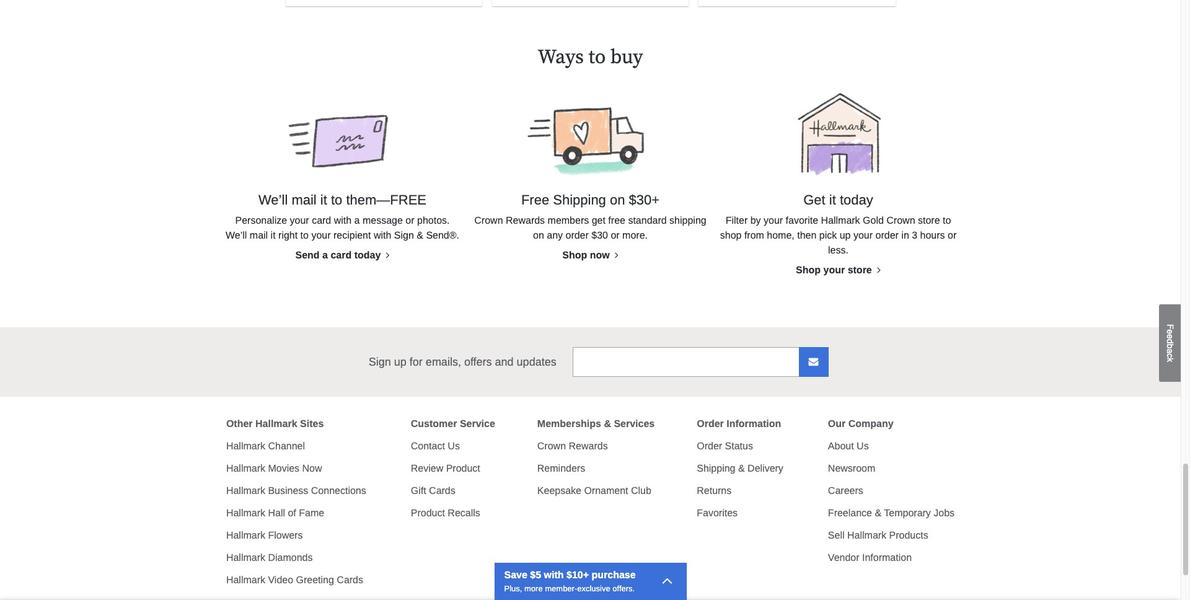 Task type: locate. For each thing, give the bounding box(es) containing it.
1 vertical spatial shop
[[796, 265, 821, 275]]

1 horizontal spatial up
[[840, 230, 851, 241]]

hallmark up pick
[[821, 215, 860, 226]]

recipient
[[333, 230, 371, 241]]

video
[[268, 575, 293, 585]]

& for shipping & delivery
[[738, 463, 745, 474]]

hallmark inside hallmark video greeting cards "link"
[[226, 575, 265, 585]]

a right send
[[322, 250, 328, 261]]

shipping up returns
[[697, 463, 736, 474]]

shipping inside navigation
[[697, 463, 736, 474]]

0 vertical spatial information
[[727, 419, 781, 429]]

f e e d b a c k button
[[1159, 304, 1181, 382]]

navigation
[[157, 397, 1024, 600]]

order left status at the bottom
[[697, 441, 722, 452]]

hallmark down hallmark movies now link
[[226, 486, 265, 496]]

& for freelance & temporary jobs
[[875, 508, 882, 518]]

or inside crown rewards members get free standard shipping on any order $30 or more.
[[611, 230, 620, 241]]

shop left 'now'
[[562, 250, 587, 261]]

club
[[631, 486, 651, 496]]

hallmark video greeting cards
[[226, 575, 363, 585]]

e up b
[[1165, 334, 1175, 339]]

rewards down free
[[506, 215, 545, 226]]

to up the hours
[[943, 215, 951, 226]]

0 vertical spatial shipping
[[553, 192, 606, 208]]

connections
[[311, 486, 366, 496]]

2 order from the top
[[697, 441, 722, 452]]

store up the hours
[[918, 215, 940, 226]]

hallmark down hallmark diamonds 'link'
[[226, 575, 265, 585]]

hallmark inside hallmark hall of fame link
[[226, 508, 265, 518]]

0 horizontal spatial up
[[394, 356, 407, 368]]

now
[[590, 250, 610, 261]]

hallmark inside hallmark diamonds 'link'
[[226, 553, 265, 563]]

1 vertical spatial today
[[354, 250, 381, 261]]

1 vertical spatial product
[[411, 508, 445, 518]]

up inside the filter by your favorite hallmark gold crown store to shop from home, then pick up your order in 3 hours or less.
[[840, 230, 851, 241]]

2 us from the left
[[857, 441, 869, 452]]

personalize your card with a message or photos. we'll mail it right to your recipient with sign & send®.
[[226, 215, 459, 241]]

sign inside sign up for emails, offers and updates footer
[[369, 356, 391, 368]]

hallmark down hallmark flowers link
[[226, 553, 265, 563]]

1 vertical spatial information
[[862, 553, 912, 563]]

crown right 'photos.' at the top
[[474, 215, 503, 226]]

&
[[417, 230, 423, 241], [604, 419, 611, 429], [738, 463, 745, 474], [875, 508, 882, 518]]

filter
[[726, 215, 748, 226]]

0 vertical spatial shop
[[562, 250, 587, 261]]

a up k
[[1165, 348, 1175, 353]]

& down 'photos.' at the top
[[417, 230, 423, 241]]

crown rewards link
[[535, 437, 610, 456]]

card inside personalize your card with a message or photos. we'll mail it right to your recipient with sign & send®.
[[312, 215, 331, 226]]

contact us link
[[408, 437, 462, 456]]

order inside crown rewards members get free standard shipping on any order $30 or more.
[[566, 230, 589, 241]]

1 vertical spatial we'll
[[226, 230, 247, 241]]

and
[[495, 356, 514, 368]]

cards right 'greeting'
[[337, 575, 363, 585]]

up up less.
[[840, 230, 851, 241]]

hallmark down hallmark channel link
[[226, 463, 265, 474]]

0 vertical spatial up
[[840, 230, 851, 241]]

0 horizontal spatial us
[[448, 441, 460, 452]]

shop
[[720, 230, 742, 241]]

sign left 'for'
[[369, 356, 391, 368]]

shop for get
[[796, 265, 821, 275]]

us for about us
[[857, 441, 869, 452]]

rewards inside crown rewards members get free standard shipping on any order $30 or more.
[[506, 215, 545, 226]]

2 horizontal spatial or
[[948, 230, 957, 241]]

0 horizontal spatial mail
[[250, 230, 268, 241]]

review product link
[[408, 459, 483, 479]]

0 vertical spatial order
[[697, 419, 724, 429]]

1 vertical spatial shipping
[[697, 463, 736, 474]]

b
[[1165, 344, 1175, 348]]

crown for crown rewards
[[537, 441, 566, 452]]

up left 'for'
[[394, 356, 407, 368]]

personalize
[[235, 215, 287, 226]]

1 us from the left
[[448, 441, 460, 452]]

today down recipient
[[354, 250, 381, 261]]

hallmark inside hallmark channel link
[[226, 441, 265, 452]]

& down status at the bottom
[[738, 463, 745, 474]]

then
[[797, 230, 817, 241]]

mail up "right"
[[292, 192, 317, 208]]

0 horizontal spatial crown
[[474, 215, 503, 226]]

us down 'customer service'
[[448, 441, 460, 452]]

mail
[[292, 192, 317, 208], [250, 230, 268, 241]]

0 vertical spatial cards
[[429, 486, 455, 496]]

product down contact us link
[[446, 463, 480, 474]]

0 horizontal spatial rewards
[[506, 215, 545, 226]]

hallmark inside hallmark movies now link
[[226, 463, 265, 474]]

we'll up the personalize
[[259, 192, 288, 208]]

0 horizontal spatial with
[[334, 215, 352, 226]]

information for order information
[[727, 419, 781, 429]]

a inside personalize your card with a message or photos. we'll mail it right to your recipient with sign & send®.
[[354, 215, 360, 226]]

your down gold at the top right
[[854, 230, 873, 241]]

hallmark inside 'hallmark business connections' link
[[226, 486, 265, 496]]

it
[[320, 192, 327, 208], [829, 192, 836, 208], [271, 230, 276, 241]]

with down message
[[374, 230, 391, 241]]

icon image down gold at the top right
[[875, 265, 881, 275]]

0 horizontal spatial product
[[411, 508, 445, 518]]

memberships & services
[[537, 419, 655, 429]]

1 horizontal spatial today
[[840, 192, 873, 208]]

hallmark inside hallmark flowers link
[[226, 530, 265, 541]]

1 vertical spatial up
[[394, 356, 407, 368]]

on left any
[[533, 230, 544, 241]]

shop
[[562, 250, 587, 261], [796, 265, 821, 275]]

hallmark down other
[[226, 441, 265, 452]]

hallmark channel
[[226, 441, 305, 452]]

$30+
[[629, 192, 660, 208]]

0 horizontal spatial order
[[566, 230, 589, 241]]

icon image down message
[[384, 250, 390, 260]]

store down less.
[[848, 265, 872, 275]]

hallmark hall of fame link
[[224, 504, 327, 523]]

1 vertical spatial order
[[697, 441, 722, 452]]

2 vertical spatial with
[[544, 569, 564, 580]]

2 horizontal spatial with
[[544, 569, 564, 580]]

1 horizontal spatial information
[[862, 553, 912, 563]]

1 horizontal spatial us
[[857, 441, 869, 452]]

our company
[[828, 419, 894, 429]]

crown for crown rewards members get free standard shipping on any order $30 or more.
[[474, 215, 503, 226]]

card down recipient
[[331, 250, 352, 261]]

navigation containing other hallmark sites
[[157, 397, 1024, 600]]

0 horizontal spatial today
[[354, 250, 381, 261]]

hallmark video greeting cards link
[[224, 571, 366, 590]]

3
[[912, 230, 918, 241]]

hallmark for business
[[226, 486, 265, 496]]

1 vertical spatial mail
[[250, 230, 268, 241]]

1 vertical spatial card
[[331, 250, 352, 261]]

0 vertical spatial a
[[354, 215, 360, 226]]

offers.
[[613, 584, 635, 593]]

1 horizontal spatial crown
[[537, 441, 566, 452]]

$5
[[530, 569, 541, 580]]

1 horizontal spatial cards
[[429, 486, 455, 496]]

image of drawn envelope being sent. image
[[223, 89, 462, 182]]

hallmark for flowers
[[226, 530, 265, 541]]

it right the get
[[829, 192, 836, 208]]

e up d
[[1165, 329, 1175, 334]]

shipping
[[670, 215, 707, 226]]

crown inside sign up for emails, offers and updates footer
[[537, 441, 566, 452]]

or inside personalize your card with a message or photos. we'll mail it right to your recipient with sign & send®.
[[406, 215, 414, 226]]

members
[[548, 215, 589, 226]]

sign down message
[[394, 230, 414, 241]]

freelance & temporary jobs
[[828, 508, 955, 518]]

1 horizontal spatial it
[[320, 192, 327, 208]]

on inside crown rewards members get free standard shipping on any order $30 or more.
[[533, 230, 544, 241]]

them—free
[[346, 192, 426, 208]]

Sign up for emails, offers and updates email field
[[573, 347, 829, 377]]

get
[[804, 192, 826, 208]]

1 order from the top
[[697, 419, 724, 429]]

we'll down the personalize
[[226, 230, 247, 241]]

information up status at the bottom
[[727, 419, 781, 429]]

hallmark business connections link
[[224, 481, 369, 501]]

your up send
[[311, 230, 331, 241]]

order left in
[[876, 230, 899, 241]]

product recalls link
[[408, 504, 483, 523]]

2 horizontal spatial a
[[1165, 348, 1175, 353]]

or down free
[[611, 230, 620, 241]]

& left services
[[604, 419, 611, 429]]

0 horizontal spatial we'll
[[226, 230, 247, 241]]

hallmark for diamonds
[[226, 553, 265, 563]]

up inside sign up for emails, offers and updates footer
[[394, 356, 407, 368]]

a up recipient
[[354, 215, 360, 226]]

information down sell hallmark products link
[[862, 553, 912, 563]]

1 horizontal spatial we'll
[[259, 192, 288, 208]]

on
[[610, 192, 625, 208], [533, 230, 544, 241]]

shipping inside ways to buy region
[[553, 192, 606, 208]]

or
[[406, 215, 414, 226], [611, 230, 620, 241], [948, 230, 957, 241]]

crown inside crown rewards members get free standard shipping on any order $30 or more.
[[474, 215, 503, 226]]

1 order from the left
[[566, 230, 589, 241]]

store
[[918, 215, 940, 226], [848, 265, 872, 275]]

with up recipient
[[334, 215, 352, 226]]

0 horizontal spatial on
[[533, 230, 544, 241]]

hallmark diamonds
[[226, 553, 313, 563]]

order information
[[697, 419, 781, 429]]

product down gift cards "link"
[[411, 508, 445, 518]]

to
[[589, 45, 606, 70], [331, 192, 342, 208], [943, 215, 951, 226], [300, 230, 309, 241]]

today up gold at the top right
[[840, 192, 873, 208]]

hallmark up vendor information
[[847, 530, 887, 541]]

1 vertical spatial a
[[322, 250, 328, 261]]

2 vertical spatial a
[[1165, 348, 1175, 353]]

updates
[[517, 356, 556, 368]]

us for contact us
[[448, 441, 460, 452]]

save
[[504, 569, 527, 580]]

rewards
[[506, 215, 545, 226], [569, 441, 608, 452]]

get
[[592, 215, 606, 226]]

cards down review product link
[[429, 486, 455, 496]]

hallmark up the channel
[[255, 419, 297, 429]]

crown up in
[[887, 215, 915, 226]]

0 horizontal spatial it
[[271, 230, 276, 241]]

with up "member-"
[[544, 569, 564, 580]]

or right the hours
[[948, 230, 957, 241]]

image of a hallmark store sketch. image
[[719, 89, 957, 182]]

0 horizontal spatial cards
[[337, 575, 363, 585]]

1 horizontal spatial a
[[354, 215, 360, 226]]

1 vertical spatial cards
[[337, 575, 363, 585]]

1 horizontal spatial rewards
[[569, 441, 608, 452]]

newsroom link
[[826, 459, 878, 479]]

0 horizontal spatial or
[[406, 215, 414, 226]]

0 vertical spatial with
[[334, 215, 352, 226]]

review
[[411, 463, 443, 474]]

it up personalize your card with a message or photos. we'll mail it right to your recipient with sign & send®. in the top of the page
[[320, 192, 327, 208]]

card down we'll mail it to them—free
[[312, 215, 331, 226]]

1 vertical spatial sign
[[369, 356, 391, 368]]

or inside the filter by your favorite hallmark gold crown store to shop from home, then pick up your order in 3 hours or less.
[[948, 230, 957, 241]]

hallmark channel link
[[224, 437, 308, 456]]

diamonds
[[268, 553, 313, 563]]

1 horizontal spatial shipping
[[697, 463, 736, 474]]

pick
[[819, 230, 837, 241]]

1 horizontal spatial or
[[611, 230, 620, 241]]

1 vertical spatial on
[[533, 230, 544, 241]]

hallmark up hallmark flowers
[[226, 508, 265, 518]]

0 vertical spatial mail
[[292, 192, 317, 208]]

1 horizontal spatial on
[[610, 192, 625, 208]]

icon image right 'now'
[[613, 250, 619, 260]]

1 horizontal spatial product
[[446, 463, 480, 474]]

standard
[[628, 215, 667, 226]]

1 horizontal spatial shop
[[796, 265, 821, 275]]

0 horizontal spatial sign
[[369, 356, 391, 368]]

buy
[[611, 45, 643, 70]]

mail down the personalize
[[250, 230, 268, 241]]

vendor
[[828, 553, 860, 563]]

favorites link
[[694, 504, 740, 523]]

0 horizontal spatial a
[[322, 250, 328, 261]]

shop down then
[[796, 265, 821, 275]]

vendor information
[[828, 553, 912, 563]]

0 horizontal spatial shop
[[562, 250, 587, 261]]

2 order from the left
[[876, 230, 899, 241]]

0 horizontal spatial shipping
[[553, 192, 606, 208]]

rewards inside crown rewards link
[[569, 441, 608, 452]]

0 vertical spatial rewards
[[506, 215, 545, 226]]

0 vertical spatial card
[[312, 215, 331, 226]]

ways to buy main content
[[0, 0, 1181, 600]]

0 vertical spatial sign
[[394, 230, 414, 241]]

hallmark
[[821, 215, 860, 226], [255, 419, 297, 429], [226, 441, 265, 452], [226, 463, 265, 474], [226, 486, 265, 496], [226, 508, 265, 518], [226, 530, 265, 541], [847, 530, 887, 541], [226, 553, 265, 563], [226, 575, 265, 585]]

e
[[1165, 329, 1175, 334], [1165, 334, 1175, 339]]

it left "right"
[[271, 230, 276, 241]]

2 horizontal spatial crown
[[887, 215, 915, 226]]

us
[[448, 441, 460, 452], [857, 441, 869, 452]]

order down 'members'
[[566, 230, 589, 241]]

0 vertical spatial product
[[446, 463, 480, 474]]

temporary
[[884, 508, 931, 518]]

1 horizontal spatial order
[[876, 230, 899, 241]]

with inside save $5 with $10+ purchase plus, more member-exclusive offers.
[[544, 569, 564, 580]]

0 vertical spatial store
[[918, 215, 940, 226]]

0 vertical spatial we'll
[[259, 192, 288, 208]]

shipping & delivery
[[697, 463, 783, 474]]

cards
[[429, 486, 455, 496], [337, 575, 363, 585]]

a inside button
[[1165, 348, 1175, 353]]

order up order status
[[697, 419, 724, 429]]

rewards down memberships & services
[[569, 441, 608, 452]]

icon image
[[384, 250, 390, 260], [613, 250, 619, 260], [875, 265, 881, 275], [662, 571, 673, 589]]

other
[[226, 419, 253, 429]]

1 horizontal spatial mail
[[292, 192, 317, 208]]

c
[[1165, 353, 1175, 358]]

services
[[614, 419, 655, 429]]

0 horizontal spatial information
[[727, 419, 781, 429]]

service
[[460, 419, 495, 429]]

1 vertical spatial store
[[848, 265, 872, 275]]

1 horizontal spatial with
[[374, 230, 391, 241]]

0 vertical spatial on
[[610, 192, 625, 208]]

ornament
[[584, 486, 628, 496]]

shipping up 'members'
[[553, 192, 606, 208]]

your up 'home,'
[[764, 215, 783, 226]]

to right "right"
[[300, 230, 309, 241]]

crown inside the filter by your favorite hallmark gold crown store to shop from home, then pick up your order in 3 hours or less.
[[887, 215, 915, 226]]

& up sell hallmark products
[[875, 508, 882, 518]]

crown up reminders
[[537, 441, 566, 452]]

mail inside personalize your card with a message or photos. we'll mail it right to your recipient with sign & send®.
[[250, 230, 268, 241]]

hallmark up hallmark diamonds
[[226, 530, 265, 541]]

shop for free
[[562, 250, 587, 261]]

hours
[[920, 230, 945, 241]]

1 vertical spatial rewards
[[569, 441, 608, 452]]

1 horizontal spatial sign
[[394, 230, 414, 241]]

1 horizontal spatial store
[[918, 215, 940, 226]]

on up free
[[610, 192, 625, 208]]

2 horizontal spatial it
[[829, 192, 836, 208]]

save $5 with $10+ purchase plus, more member-exclusive offers.
[[504, 569, 636, 593]]

channel
[[268, 441, 305, 452]]

or left 'photos.' at the top
[[406, 215, 414, 226]]

we'll
[[259, 192, 288, 208], [226, 230, 247, 241]]

us right about
[[857, 441, 869, 452]]



Task type: describe. For each thing, give the bounding box(es) containing it.
envelope image
[[809, 357, 819, 367]]

information for vendor information
[[862, 553, 912, 563]]

icon image right offers. on the right
[[662, 571, 673, 589]]

ways to buy region
[[0, 26, 1181, 308]]

hallmark for video
[[226, 575, 265, 585]]

sign up for emails, offers and updates footer
[[0, 328, 1181, 600]]

rewards for crown rewards
[[569, 441, 608, 452]]

sell
[[828, 530, 845, 541]]

plus,
[[504, 584, 522, 593]]

d
[[1165, 339, 1175, 344]]

vendor information link
[[826, 548, 914, 568]]

hallmark business connections
[[226, 486, 366, 496]]

icon image for free shipping on $30+
[[613, 250, 619, 260]]

& inside personalize your card with a message or photos. we'll mail it right to your recipient with sign & send®.
[[417, 230, 423, 241]]

keepsake
[[537, 486, 581, 496]]

your down less.
[[824, 265, 845, 275]]

send a card today
[[295, 250, 384, 261]]

1 vertical spatial with
[[374, 230, 391, 241]]

send®.
[[426, 230, 459, 241]]

hallmark for movies
[[226, 463, 265, 474]]

of
[[288, 508, 296, 518]]

purchase
[[592, 569, 636, 580]]

card for your
[[312, 215, 331, 226]]

free shipping on $30+
[[521, 192, 660, 208]]

about us link
[[826, 437, 871, 456]]

now
[[302, 463, 322, 474]]

product inside product recalls link
[[411, 508, 445, 518]]

shop now
[[562, 250, 613, 261]]

to up personalize your card with a message or photos. we'll mail it right to your recipient with sign & send®. in the top of the page
[[331, 192, 342, 208]]

2 e from the top
[[1165, 334, 1175, 339]]

to left buy
[[589, 45, 606, 70]]

message
[[363, 215, 403, 226]]

company
[[849, 419, 894, 429]]

freelance
[[828, 508, 872, 518]]

free
[[521, 192, 549, 208]]

sign up for emails, offers and updates
[[369, 356, 556, 368]]

crown rewards members get free standard shipping on any order $30 or more.
[[474, 215, 707, 241]]

filter by your favorite hallmark gold crown store to shop from home, then pick up your order in 3 hours or less.
[[720, 215, 957, 256]]

careers
[[828, 486, 863, 496]]

keepsake ornament club
[[537, 486, 651, 496]]

hallmark inside the filter by your favorite hallmark gold crown store to shop from home, then pick up your order in 3 hours or less.
[[821, 215, 860, 226]]

in
[[902, 230, 909, 241]]

freelance & temporary jobs link
[[826, 504, 957, 523]]

store inside the filter by your favorite hallmark gold crown store to shop from home, then pick up your order in 3 hours or less.
[[918, 215, 940, 226]]

greeting
[[296, 575, 334, 585]]

navigation inside sign up for emails, offers and updates footer
[[157, 397, 1024, 600]]

sell hallmark products
[[828, 530, 928, 541]]

order for order status
[[697, 441, 722, 452]]

less.
[[828, 245, 849, 256]]

get it today
[[804, 192, 873, 208]]

gift cards
[[411, 486, 455, 496]]

about
[[828, 441, 854, 452]]

gold
[[863, 215, 884, 226]]

gift
[[411, 486, 426, 496]]

sign inside personalize your card with a message or photos. we'll mail it right to your recipient with sign & send®.
[[394, 230, 414, 241]]

customer service
[[411, 419, 495, 429]]

careers link
[[826, 481, 866, 501]]

flowers
[[268, 530, 303, 541]]

order inside the filter by your favorite hallmark gold crown store to shop from home, then pick up your order in 3 hours or less.
[[876, 230, 899, 241]]

ways to buy
[[538, 45, 643, 70]]

order status
[[697, 441, 753, 452]]

from
[[744, 230, 764, 241]]

hall
[[268, 508, 285, 518]]

your up "right"
[[290, 215, 309, 226]]

crown rewards
[[537, 441, 608, 452]]

about us
[[828, 441, 869, 452]]

our
[[828, 419, 846, 429]]

we'll inside personalize your card with a message or photos. we'll mail it right to your recipient with sign & send®.
[[226, 230, 247, 241]]

review product
[[411, 463, 480, 474]]

product inside review product link
[[446, 463, 480, 474]]

movies
[[268, 463, 300, 474]]

favorite
[[786, 215, 818, 226]]

hallmark for hall
[[226, 508, 265, 518]]

card for a
[[331, 250, 352, 261]]

gift cards link
[[408, 481, 458, 501]]

& for memberships & services
[[604, 419, 611, 429]]

for
[[410, 356, 423, 368]]

fame
[[299, 508, 324, 518]]

icon image for get it today
[[875, 265, 881, 275]]

keepsake ornament club link
[[535, 481, 654, 501]]

$30
[[592, 230, 608, 241]]

products
[[889, 530, 928, 541]]

member-
[[545, 584, 577, 593]]

1 e from the top
[[1165, 329, 1175, 334]]

hallmark hall of fame
[[226, 508, 324, 518]]

it inside personalize your card with a message or photos. we'll mail it right to your recipient with sign & send®.
[[271, 230, 276, 241]]

to inside the filter by your favorite hallmark gold crown store to shop from home, then pick up your order in 3 hours or less.
[[943, 215, 951, 226]]

offers
[[464, 356, 492, 368]]

contact
[[411, 441, 445, 452]]

we'll mail it to them—free
[[259, 192, 426, 208]]

hallmark for channel
[[226, 441, 265, 452]]

0 vertical spatial today
[[840, 192, 873, 208]]

send
[[295, 250, 320, 261]]

hallmark flowers
[[226, 530, 303, 541]]

shipping & delivery link
[[694, 459, 786, 479]]

recalls
[[448, 508, 480, 518]]

status
[[725, 441, 753, 452]]

order status link
[[694, 437, 756, 456]]

returns
[[697, 486, 732, 496]]

0 horizontal spatial store
[[848, 265, 872, 275]]

to inside personalize your card with a message or photos. we'll mail it right to your recipient with sign & send®.
[[300, 230, 309, 241]]

product recalls
[[411, 508, 480, 518]]

rewards for crown rewards members get free standard shipping on any order $30 or more.
[[506, 215, 545, 226]]

exclusive
[[577, 584, 610, 593]]

home,
[[767, 230, 795, 241]]

reminders
[[537, 463, 585, 474]]

f
[[1165, 324, 1175, 329]]

icon image for we'll mail it to them—free
[[384, 250, 390, 260]]

more
[[524, 584, 543, 593]]

order for order information
[[697, 419, 724, 429]]

image of a drawn delivery truck. image
[[471, 89, 710, 182]]

hallmark inside sell hallmark products link
[[847, 530, 887, 541]]

other hallmark sites
[[226, 419, 324, 429]]

favorites
[[697, 508, 738, 518]]

hallmark flowers link
[[224, 526, 305, 546]]



Task type: vqa. For each thing, say whether or not it's contained in the screenshot.
the left LOVE
no



